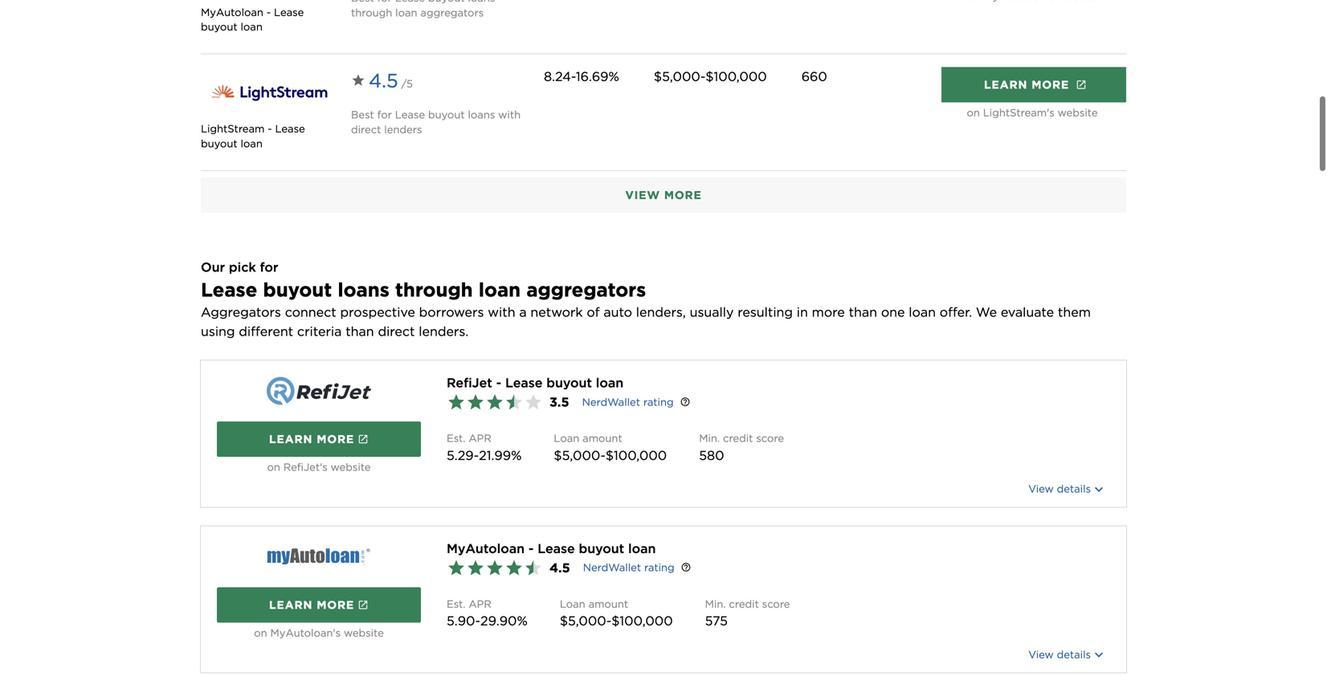 Task type: describe. For each thing, give the bounding box(es) containing it.
0 vertical spatial learn more link
[[942, 62, 1127, 98]]

min. for 580
[[700, 428, 720, 440]]

0 vertical spatial $5,000-
[[654, 64, 706, 80]]

on for myautoloan - lease buyout loan
[[254, 622, 267, 635]]

est. for 5.90-29.90%
[[447, 594, 466, 606]]

learn more button for refijet - lease buyout loan
[[217, 417, 421, 453]]

on refijet's website
[[267, 457, 371, 469]]

buyout inside "our pick for lease buyout loans through loan aggregators aggregators connect prospective borrowers with a network of auto lenders, usually resulting in more than one loan offer. we evaluate them using different criteria than direct lenders."
[[263, 274, 332, 297]]

0 vertical spatial website
[[1058, 102, 1099, 114]]

for inside best for lease buyout loans with direct lenders
[[377, 104, 392, 116]]

buyout inside the lightstream - lease buyout loan
[[201, 133, 238, 145]]

we
[[977, 300, 998, 316]]

0 vertical spatial $100,000
[[706, 64, 767, 80]]

on lightstream's website
[[967, 102, 1099, 114]]

lease inside best for lease buyout loans with direct lenders
[[395, 104, 425, 116]]

1 vertical spatial 4.5
[[550, 556, 570, 571]]

1 horizontal spatial rated 4.5 out of 5 stars element
[[550, 554, 570, 573]]

prospective
[[340, 300, 415, 316]]

nerdwallet rating for myautoloan - lease buyout loan
[[583, 557, 675, 570]]

1 vertical spatial myautoloan
[[447, 536, 525, 552]]

learn for refijet - lease buyout loan
[[269, 428, 313, 442]]

nerdwallet rating for refijet - lease buyout loan
[[582, 392, 674, 404]]

580
[[700, 443, 725, 459]]

0 vertical spatial on
[[967, 102, 981, 114]]

refijet's
[[284, 457, 328, 469]]

- inside the lightstream - lease buyout loan
[[268, 118, 272, 130]]

learn more for myautoloan - lease buyout loan
[[269, 594, 355, 608]]

learn for myautoloan - lease buyout loan
[[269, 594, 313, 608]]

- up lightstream image
[[267, 1, 271, 14]]

rating for refijet - lease buyout loan
[[644, 392, 674, 404]]

0 horizontal spatial than
[[346, 319, 374, 335]]

best for lease buyout loans with direct lenders
[[351, 104, 521, 131]]

score for 580
[[757, 428, 785, 440]]

borrowers
[[419, 300, 484, 316]]

amount for 3.5
[[583, 428, 623, 440]]

view more
[[626, 184, 702, 197]]

nerdwallet for myautoloan - lease buyout loan
[[583, 557, 642, 570]]

refijet image
[[267, 369, 371, 404]]

on for refijet - lease buyout loan
[[267, 457, 280, 469]]

apr for 5.29-
[[469, 428, 492, 440]]

more for on refijet's website
[[317, 428, 355, 442]]

best
[[351, 104, 374, 116]]

them
[[1059, 300, 1092, 316]]

resulting
[[738, 300, 793, 316]]

- up the 4.5 stars image
[[529, 536, 534, 552]]

network
[[531, 300, 583, 316]]

$5,000- for myautoloan - lease buyout loan
[[560, 609, 612, 625]]

0 horizontal spatial rated 4.5 out of 5 stars element
[[351, 62, 531, 90]]

8.24-16.69%
[[544, 64, 620, 80]]

buyout inside best for lease buyout loans with direct lenders
[[428, 104, 465, 116]]

using
[[201, 319, 235, 335]]

min. credit score 575
[[706, 594, 791, 625]]

lightstream - lease buyout loan
[[201, 118, 305, 145]]

5.90-
[[447, 609, 481, 625]]

myautoloan image
[[267, 535, 371, 570]]

5.29-
[[447, 443, 479, 459]]

score for 575
[[763, 594, 791, 606]]

0 vertical spatial learn
[[985, 73, 1028, 87]]

more inside button
[[665, 184, 702, 197]]

website for refijet - lease buyout loan
[[331, 457, 371, 469]]

nerdwallet for refijet - lease buyout loan
[[582, 392, 641, 404]]

refijet - lease buyout loan
[[447, 371, 624, 386]]

learn more button for myautoloan - lease buyout loan
[[217, 583, 421, 618]]

loan for 4.5
[[560, 594, 586, 606]]

lease inside the lightstream - lease buyout loan
[[275, 118, 305, 130]]

in
[[797, 300, 809, 316]]

16.69%
[[576, 64, 620, 80]]

website for myautoloan - lease buyout loan
[[344, 622, 384, 635]]

view for 580
[[1029, 478, 1054, 491]]

min. for 575
[[706, 594, 726, 606]]

aggregators
[[527, 274, 647, 297]]

0 vertical spatial learn more button
[[942, 62, 1127, 98]]

nerdwallet rating info image for 580
[[681, 392, 691, 403]]

0 vertical spatial than
[[849, 300, 878, 316]]

$100,000 for refijet - lease buyout loan
[[606, 443, 667, 459]]

details for 580
[[1058, 478, 1092, 491]]

nerdwallet rating info image for 575
[[681, 558, 692, 568]]

through
[[395, 274, 473, 297]]

$100,000 for myautoloan - lease buyout loan
[[612, 609, 673, 625]]

view details for 575
[[1029, 644, 1092, 657]]

one
[[882, 300, 906, 316]]

amount for 4.5
[[589, 594, 629, 606]]

aggregators
[[201, 300, 281, 316]]



Task type: locate. For each thing, give the bounding box(es) containing it.
0 vertical spatial amount
[[583, 428, 623, 440]]

buyout
[[201, 16, 238, 28], [428, 104, 465, 116], [201, 133, 238, 145], [263, 274, 332, 297], [547, 371, 592, 386], [579, 536, 625, 552]]

rated 4.5 out of 5 stars element right the 4.5 stars image
[[550, 554, 570, 573]]

0 vertical spatial myautoloan - lease buyout loan
[[201, 1, 304, 28]]

direct down best
[[351, 118, 381, 131]]

1 vertical spatial apr
[[469, 594, 492, 606]]

more for on myautoloan's website
[[317, 594, 355, 608]]

0 vertical spatial learn more
[[985, 73, 1070, 87]]

loan amount $5,000-$100,000
[[554, 428, 667, 459], [560, 594, 673, 625]]

1 vertical spatial nerdwallet rating info image
[[681, 558, 692, 568]]

learn more link for refijet - lease buyout loan
[[217, 417, 421, 453]]

learn up lightstream's
[[985, 73, 1028, 87]]

lenders,
[[637, 300, 686, 316]]

1 vertical spatial direct
[[378, 319, 415, 335]]

1 vertical spatial nerdwallet
[[583, 557, 642, 570]]

learn up 'refijet's'
[[269, 428, 313, 442]]

credit for 580
[[723, 428, 754, 440]]

direct inside best for lease buyout loans with direct lenders
[[351, 118, 381, 131]]

loans inside "our pick for lease buyout loans through loan aggregators aggregators connect prospective borrowers with a network of auto lenders, usually resulting in more than one loan offer. we evaluate them using different criteria than direct lenders."
[[338, 274, 390, 297]]

$5,000-$100,000
[[654, 64, 767, 80]]

auto
[[604, 300, 633, 316]]

0 vertical spatial loan
[[554, 428, 580, 440]]

learn more link
[[942, 62, 1127, 98], [217, 417, 421, 453], [217, 583, 421, 618]]

est. apr 5.90-29.90%
[[447, 594, 528, 625]]

$100,000 left 660 at the top
[[706, 64, 767, 80]]

learn more button up on lightstream's website
[[942, 62, 1127, 98]]

lightstream
[[201, 118, 265, 130]]

min. up 580
[[700, 428, 720, 440]]

a
[[520, 300, 527, 316]]

- right lightstream
[[268, 118, 272, 130]]

3.5
[[550, 390, 570, 406]]

1 apr from the top
[[469, 428, 492, 440]]

apr up 5.29-
[[469, 428, 492, 440]]

660
[[802, 64, 828, 80]]

3.5 stars image
[[447, 388, 543, 408]]

learn more up on lightstream's website
[[985, 73, 1070, 87]]

1 vertical spatial website
[[331, 457, 371, 469]]

score
[[757, 428, 785, 440], [763, 594, 791, 606]]

rated 3.5 out of 5 stars element
[[550, 388, 570, 408]]

1 vertical spatial learn more button
[[217, 417, 421, 453]]

0 vertical spatial details
[[1058, 478, 1092, 491]]

for inside "our pick for lease buyout loans through loan aggregators aggregators connect prospective borrowers with a network of auto lenders, usually resulting in more than one loan offer. we evaluate them using different criteria than direct lenders."
[[260, 255, 279, 271]]

1 vertical spatial for
[[260, 255, 279, 271]]

0 vertical spatial 4.5
[[369, 65, 398, 88]]

apr for 5.90-
[[469, 594, 492, 606]]

credit for 575
[[729, 594, 760, 606]]

credit inside 'min. credit score 580'
[[723, 428, 754, 440]]

1 vertical spatial learn more link
[[217, 417, 421, 453]]

nerdwallet rating
[[582, 392, 674, 404], [583, 557, 675, 570]]

website right lightstream's
[[1058, 102, 1099, 114]]

view for 575
[[1029, 644, 1054, 657]]

1 horizontal spatial than
[[849, 300, 878, 316]]

direct inside "our pick for lease buyout loans through loan aggregators aggregators connect prospective borrowers with a network of auto lenders, usually resulting in more than one loan offer. we evaluate them using different criteria than direct lenders."
[[378, 319, 415, 335]]

apr up 5.90-
[[469, 594, 492, 606]]

4.5 left "/5"
[[369, 65, 398, 88]]

lightstream's
[[984, 102, 1055, 114]]

credit
[[723, 428, 754, 440], [729, 594, 760, 606]]

2 vertical spatial learn
[[269, 594, 313, 608]]

1 vertical spatial amount
[[589, 594, 629, 606]]

pick
[[229, 255, 256, 271]]

est. inside est. apr 5.90-29.90%
[[447, 594, 466, 606]]

criteria
[[297, 319, 342, 335]]

2 vertical spatial $5,000-
[[560, 609, 612, 625]]

details
[[1058, 478, 1092, 491], [1058, 644, 1092, 657]]

learn more up 'refijet's'
[[269, 428, 355, 442]]

myautoloan - lease buyout loan up lightstream image
[[201, 1, 304, 28]]

loans inside best for lease buyout loans with direct lenders
[[468, 104, 495, 116]]

connect
[[285, 300, 337, 316]]

est. inside est. apr 5.29-21.99%
[[447, 428, 466, 440]]

learn more button
[[942, 62, 1127, 98], [217, 417, 421, 453], [217, 583, 421, 618]]

1 vertical spatial score
[[763, 594, 791, 606]]

0 vertical spatial rating
[[644, 392, 674, 404]]

0 vertical spatial nerdwallet rating
[[582, 392, 674, 404]]

2 details from the top
[[1058, 644, 1092, 657]]

myautoloan - lease buyout loan up the 4.5 stars image
[[447, 536, 656, 552]]

loan for 3.5
[[554, 428, 580, 440]]

575
[[706, 609, 728, 625]]

credit inside min. credit score 575
[[729, 594, 760, 606]]

learn
[[985, 73, 1028, 87], [269, 428, 313, 442], [269, 594, 313, 608]]

score inside min. credit score 575
[[763, 594, 791, 606]]

0 vertical spatial myautoloan
[[201, 1, 264, 14]]

0 vertical spatial apr
[[469, 428, 492, 440]]

learn more up myautoloan's
[[269, 594, 355, 608]]

lease
[[274, 1, 304, 14], [395, 104, 425, 116], [275, 118, 305, 130], [201, 274, 257, 297], [506, 371, 543, 386], [538, 536, 575, 552]]

1 vertical spatial min.
[[706, 594, 726, 606]]

min.
[[700, 428, 720, 440], [706, 594, 726, 606]]

learn more
[[985, 73, 1070, 87], [269, 428, 355, 442], [269, 594, 355, 608]]

on
[[967, 102, 981, 114], [267, 457, 280, 469], [254, 622, 267, 635]]

0 vertical spatial view details
[[1029, 478, 1092, 491]]

$100,000 left 575
[[612, 609, 673, 625]]

our
[[201, 255, 225, 271]]

21.99%
[[479, 443, 522, 459]]

more for on lightstream's website
[[1032, 73, 1070, 87]]

0 horizontal spatial loans
[[338, 274, 390, 297]]

more inside "our pick for lease buyout loans through loan aggregators aggregators connect prospective borrowers with a network of auto lenders, usually resulting in more than one loan offer. we evaluate them using different criteria than direct lenders."
[[812, 300, 845, 316]]

2 vertical spatial learn more
[[269, 594, 355, 608]]

1 vertical spatial credit
[[729, 594, 760, 606]]

website right myautoloan's
[[344, 622, 384, 635]]

on left lightstream's
[[967, 102, 981, 114]]

usually
[[690, 300, 734, 316]]

0 vertical spatial nerdwallet rating info image
[[681, 392, 691, 403]]

2 vertical spatial learn more button
[[217, 583, 421, 618]]

1 vertical spatial than
[[346, 319, 374, 335]]

than left one
[[849, 300, 878, 316]]

min. inside min. credit score 575
[[706, 594, 726, 606]]

0 vertical spatial nerdwallet rating link
[[582, 391, 674, 405]]

2 vertical spatial $100,000
[[612, 609, 673, 625]]

rated 4.5 out of 5 stars element up best for lease buyout loans with direct lenders on the left top
[[351, 62, 531, 90]]

for right best
[[377, 104, 392, 116]]

with inside "our pick for lease buyout loans through loan aggregators aggregators connect prospective borrowers with a network of auto lenders, usually resulting in more than one loan offer. we evaluate them using different criteria than direct lenders."
[[488, 300, 516, 316]]

more
[[1032, 73, 1070, 87], [665, 184, 702, 197], [812, 300, 845, 316], [317, 428, 355, 442], [317, 594, 355, 608]]

1 details from the top
[[1058, 478, 1092, 491]]

nerdwallet rating info image
[[681, 392, 691, 403], [681, 558, 692, 568]]

apr inside est. apr 5.90-29.90%
[[469, 594, 492, 606]]

for right pick
[[260, 255, 279, 271]]

loan inside the lightstream - lease buyout loan
[[241, 133, 263, 145]]

myautoloan
[[201, 1, 264, 14], [447, 536, 525, 552]]

loan
[[241, 16, 263, 28], [241, 133, 263, 145], [479, 274, 521, 297], [909, 300, 936, 316], [596, 371, 624, 386], [629, 536, 656, 552]]

0 vertical spatial with
[[499, 104, 521, 116]]

/5
[[402, 73, 413, 85]]

2 apr from the top
[[469, 594, 492, 606]]

4.5 right the 4.5 stars image
[[550, 556, 570, 571]]

learn more link for myautoloan - lease buyout loan
[[217, 583, 421, 618]]

learn more link up on myautoloan's website
[[217, 583, 421, 618]]

1 view details from the top
[[1029, 478, 1092, 491]]

view more button
[[201, 173, 1127, 208]]

1 vertical spatial loan amount $5,000-$100,000
[[560, 594, 673, 625]]

view
[[626, 184, 661, 197], [1029, 478, 1054, 491], [1029, 644, 1054, 657]]

2 vertical spatial website
[[344, 622, 384, 635]]

learn more link up on lightstream's website
[[942, 62, 1127, 98]]

4.5 stars image
[[447, 554, 543, 573]]

1 horizontal spatial myautoloan
[[447, 536, 525, 552]]

apr inside est. apr 5.29-21.99%
[[469, 428, 492, 440]]

myautoloan's
[[270, 622, 341, 635]]

learn more button up on refijet's website
[[217, 417, 421, 453]]

2 est. from the top
[[447, 594, 466, 606]]

0 vertical spatial min.
[[700, 428, 720, 440]]

2 vertical spatial learn more link
[[217, 583, 421, 618]]

different
[[239, 319, 294, 335]]

1 vertical spatial rating
[[645, 557, 675, 570]]

4.5 link
[[351, 62, 402, 90]]

details for 575
[[1058, 644, 1092, 657]]

nerdwallet
[[582, 392, 641, 404], [583, 557, 642, 570]]

0 vertical spatial for
[[377, 104, 392, 116]]

1 est. from the top
[[447, 428, 466, 440]]

learn more for refijet - lease buyout loan
[[269, 428, 355, 442]]

loan amount $5,000-$100,000 for 4.5
[[560, 594, 673, 625]]

nerdwallet rating link
[[582, 391, 674, 405], [583, 556, 675, 571]]

1 horizontal spatial myautoloan - lease buyout loan
[[447, 536, 656, 552]]

1 vertical spatial learn more
[[269, 428, 355, 442]]

learn more link up on refijet's website
[[217, 417, 421, 453]]

view inside button
[[626, 184, 661, 197]]

amount
[[583, 428, 623, 440], [589, 594, 629, 606]]

1 vertical spatial details
[[1058, 644, 1092, 657]]

direct
[[351, 118, 381, 131], [378, 319, 415, 335]]

2 vertical spatial view
[[1029, 644, 1054, 657]]

rating for myautoloan - lease buyout loan
[[645, 557, 675, 570]]

with inside best for lease buyout loans with direct lenders
[[499, 104, 521, 116]]

0 vertical spatial nerdwallet
[[582, 392, 641, 404]]

our pick for lease buyout loans through loan aggregators aggregators connect prospective borrowers with a network of auto lenders, usually resulting in more than one loan offer. we evaluate them using different criteria than direct lenders.
[[201, 255, 1092, 335]]

est. up 5.29-
[[447, 428, 466, 440]]

than down 'prospective'
[[346, 319, 374, 335]]

lease inside "our pick for lease buyout loans through loan aggregators aggregators connect prospective borrowers with a network of auto lenders, usually resulting in more than one loan offer. we evaluate them using different criteria than direct lenders."
[[201, 274, 257, 297]]

lenders.
[[419, 319, 469, 335]]

offer.
[[940, 300, 973, 316]]

0 horizontal spatial myautoloan
[[201, 1, 264, 14]]

refijet
[[447, 371, 493, 386]]

nerdwallet rating link for myautoloan - lease buyout loan
[[583, 556, 675, 571]]

$5,000- for refijet - lease buyout loan
[[554, 443, 606, 459]]

myautoloan inside myautoloan - lease buyout loan
[[201, 1, 264, 14]]

lenders
[[384, 118, 422, 131]]

1 vertical spatial learn
[[269, 428, 313, 442]]

1 horizontal spatial loans
[[468, 104, 495, 116]]

1 vertical spatial myautoloan - lease buyout loan
[[447, 536, 656, 552]]

myautoloan - lease buyout loan
[[201, 1, 304, 28], [447, 536, 656, 552]]

score inside 'min. credit score 580'
[[757, 428, 785, 440]]

view details for 580
[[1029, 478, 1092, 491]]

0 vertical spatial credit
[[723, 428, 754, 440]]

1 vertical spatial est.
[[447, 594, 466, 606]]

than
[[849, 300, 878, 316], [346, 319, 374, 335]]

on myautoloan's website
[[254, 622, 384, 635]]

-
[[267, 1, 271, 14], [268, 118, 272, 130], [497, 371, 502, 386], [529, 536, 534, 552]]

loan
[[554, 428, 580, 440], [560, 594, 586, 606]]

on left myautoloan's
[[254, 622, 267, 635]]

on left 'refijet's'
[[267, 457, 280, 469]]

1 vertical spatial nerdwallet rating link
[[583, 556, 675, 571]]

0 vertical spatial rated 4.5 out of 5 stars element
[[351, 62, 531, 90]]

est.
[[447, 428, 466, 440], [447, 594, 466, 606]]

1 vertical spatial $100,000
[[606, 443, 667, 459]]

1 vertical spatial loans
[[338, 274, 390, 297]]

1 vertical spatial nerdwallet rating
[[583, 557, 675, 570]]

website right 'refijet's'
[[331, 457, 371, 469]]

with
[[499, 104, 521, 116], [488, 300, 516, 316]]

$100,000 left 580
[[606, 443, 667, 459]]

website
[[1058, 102, 1099, 114], [331, 457, 371, 469], [344, 622, 384, 635]]

0 vertical spatial score
[[757, 428, 785, 440]]

2 view details from the top
[[1029, 644, 1092, 657]]

est. up 5.90-
[[447, 594, 466, 606]]

0 vertical spatial est.
[[447, 428, 466, 440]]

29.90%
[[481, 609, 528, 625]]

4.5
[[369, 65, 398, 88], [550, 556, 570, 571]]

lightstream image
[[201, 62, 338, 111]]

1 horizontal spatial for
[[377, 104, 392, 116]]

$5,000-
[[654, 64, 706, 80], [554, 443, 606, 459], [560, 609, 612, 625]]

2 vertical spatial on
[[254, 622, 267, 635]]

1 vertical spatial $5,000-
[[554, 443, 606, 459]]

view details
[[1029, 478, 1092, 491], [1029, 644, 1092, 657]]

0 horizontal spatial for
[[260, 255, 279, 271]]

1 vertical spatial with
[[488, 300, 516, 316]]

0 vertical spatial loans
[[468, 104, 495, 116]]

of
[[587, 300, 600, 316]]

0 vertical spatial direct
[[351, 118, 381, 131]]

1 vertical spatial view
[[1029, 478, 1054, 491]]

rating
[[644, 392, 674, 404], [645, 557, 675, 570]]

learn more button up on myautoloan's website
[[217, 583, 421, 618]]

1 vertical spatial view details
[[1029, 644, 1092, 657]]

loans
[[468, 104, 495, 116], [338, 274, 390, 297]]

0 vertical spatial loan amount $5,000-$100,000
[[554, 428, 667, 459]]

learn up myautoloan's
[[269, 594, 313, 608]]

est. for 5.29-21.99%
[[447, 428, 466, 440]]

rated 4.5 out of 5 stars element
[[351, 62, 531, 90], [550, 554, 570, 573]]

1 vertical spatial on
[[267, 457, 280, 469]]

direct down 'prospective'
[[378, 319, 415, 335]]

est. apr 5.29-21.99%
[[447, 428, 522, 459]]

evaluate
[[1001, 300, 1055, 316]]

$100,000
[[706, 64, 767, 80], [606, 443, 667, 459], [612, 609, 673, 625]]

nerdwallet rating link for refijet - lease buyout loan
[[582, 391, 674, 405]]

1 vertical spatial loan
[[560, 594, 586, 606]]

for
[[377, 104, 392, 116], [260, 255, 279, 271]]

apr
[[469, 428, 492, 440], [469, 594, 492, 606]]

8.24-
[[544, 64, 576, 80]]

- up 3.5 stars image
[[497, 371, 502, 386]]

0 horizontal spatial 4.5
[[369, 65, 398, 88]]

0 horizontal spatial myautoloan - lease buyout loan
[[201, 1, 304, 28]]

1 horizontal spatial 4.5
[[550, 556, 570, 571]]

min. up 575
[[706, 594, 726, 606]]

min. inside 'min. credit score 580'
[[700, 428, 720, 440]]

loan amount $5,000-$100,000 for 3.5
[[554, 428, 667, 459]]

0 vertical spatial view
[[626, 184, 661, 197]]

1 vertical spatial rated 4.5 out of 5 stars element
[[550, 554, 570, 573]]

min. credit score 580
[[700, 428, 785, 459]]



Task type: vqa. For each thing, say whether or not it's contained in the screenshot.
Our
yes



